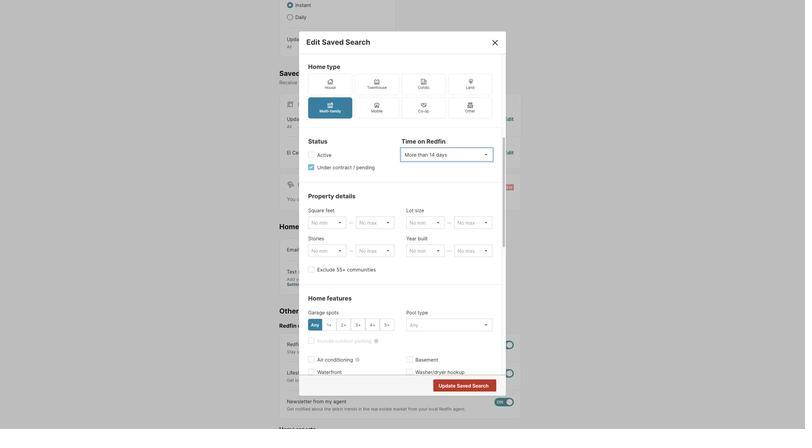 Task type: locate. For each thing, give the bounding box(es) containing it.
1 vertical spatial all
[[287, 124, 292, 129]]

on right based
[[359, 80, 365, 86]]

create
[[307, 196, 321, 202]]

el cerrito test 1
[[287, 150, 323, 156]]

local inside lifestyle & tips get local insights, home improvement tips, style and design resources.
[[295, 378, 305, 383]]

edit button
[[505, 116, 514, 129], [505, 149, 514, 156]]

redfin inside newsletter from my agent get notified about the latest trends in the real estate market from your local redfin agent.
[[439, 407, 452, 412]]

instant
[[295, 2, 311, 8]]

settings
[[287, 282, 304, 287]]

basement
[[416, 357, 438, 363]]

redfin right time
[[427, 138, 446, 145]]

saved searches receive timely notifications based on your preferred search filters.
[[279, 69, 431, 86]]

1 vertical spatial other
[[279, 307, 299, 315]]

cerrito
[[292, 150, 308, 156]]

house
[[325, 85, 336, 90]]

0 horizontal spatial to
[[303, 349, 307, 355]]

edit button for no emails
[[505, 149, 514, 156]]

1 horizontal spatial the
[[363, 407, 370, 412]]

in down 55+
[[337, 277, 340, 282]]

other inside option
[[466, 109, 475, 114]]

search
[[346, 38, 371, 47], [473, 383, 489, 389]]

multi-family
[[320, 109, 341, 114]]

0 horizontal spatial in
[[337, 277, 340, 282]]

0 horizontal spatial searches
[[302, 69, 334, 78]]

stories
[[308, 236, 324, 242]]

latest
[[332, 407, 343, 412]]

account
[[341, 277, 359, 282]]

0 vertical spatial your
[[366, 80, 376, 86]]

home up "notifications"
[[308, 63, 326, 71]]

1 horizontal spatial agent.
[[476, 349, 489, 355]]

agent. right an on the bottom right of the page
[[476, 349, 489, 355]]

edit for update types
[[505, 116, 514, 122]]

update types all down for sale
[[287, 116, 318, 129]]

all up el
[[287, 124, 292, 129]]

on
[[359, 80, 365, 86], [418, 138, 425, 145], [382, 247, 388, 253], [319, 349, 324, 355]]

1 vertical spatial types
[[305, 116, 318, 122]]

searches up "notifications"
[[302, 69, 334, 78]]

0 horizontal spatial agent.
[[453, 407, 466, 412]]

2 horizontal spatial and
[[434, 349, 442, 355]]

square feet
[[308, 208, 335, 214]]

feet
[[326, 208, 335, 214]]

redfin
[[427, 138, 446, 145], [279, 323, 297, 329], [287, 342, 302, 348], [439, 407, 452, 412]]

no emails
[[458, 150, 480, 156]]

the down 'my' on the left bottom of the page
[[324, 407, 331, 412]]

on right date
[[319, 349, 324, 355]]

waterfront
[[317, 370, 342, 376]]

1 horizontal spatial no
[[465, 383, 471, 389]]

— for square feet
[[349, 220, 354, 226]]

update down washer/dryer hookup at the bottom right
[[439, 383, 456, 389]]

2 edit button from the top
[[505, 149, 514, 156]]

update types all
[[287, 36, 318, 49], [287, 116, 318, 129]]

0 vertical spatial get
[[287, 378, 294, 383]]

redfin up stay
[[287, 342, 302, 348]]

your up the .
[[296, 277, 305, 282]]

daily
[[295, 14, 307, 20]]

0 vertical spatial types
[[305, 36, 318, 42]]

1 horizontal spatial search
[[473, 383, 489, 389]]

redfin down update saved search
[[439, 407, 452, 412]]

update down daily option
[[287, 36, 304, 42]]

get down lifestyle
[[287, 378, 294, 383]]

1 vertical spatial no
[[465, 383, 471, 389]]

1 horizontal spatial from
[[408, 407, 418, 412]]

get down newsletter
[[287, 407, 294, 412]]

0 vertical spatial all
[[287, 44, 292, 49]]

the left real
[[363, 407, 370, 412]]

and right style
[[384, 378, 391, 383]]

1 vertical spatial search
[[473, 383, 489, 389]]

types
[[305, 36, 318, 42], [305, 116, 318, 122]]

time on redfin
[[402, 138, 446, 145]]

1 horizontal spatial type
[[418, 310, 428, 316]]

get inside newsletter from my agent get notified about the latest trends in the real estate market from your local redfin agent.
[[287, 407, 294, 412]]

— for year built
[[447, 249, 452, 254]]

type right pool
[[418, 310, 428, 316]]

type for pool type
[[418, 310, 428, 316]]

1 horizontal spatial other
[[466, 109, 475, 114]]

agent. inside newsletter from my agent get notified about the latest trends in the real estate market from your local redfin agent.
[[453, 407, 466, 412]]

0 vertical spatial for
[[298, 102, 308, 108]]

1 types from the top
[[305, 36, 318, 42]]

Townhouse checkbox
[[355, 74, 399, 95]]

1 vertical spatial edit
[[505, 116, 514, 122]]

0 vertical spatial home
[[308, 63, 326, 71]]

home tours
[[279, 223, 319, 231]]

0 vertical spatial searches
[[302, 69, 334, 78]]

insights,
[[306, 378, 323, 383]]

0 vertical spatial update
[[287, 36, 304, 42]]

home up garage
[[308, 295, 326, 302]]

1 horizontal spatial to
[[390, 349, 394, 355]]

sell
[[409, 349, 416, 355]]

your inside newsletter from my agent get notified about the latest trends in the real estate market from your local redfin agent.
[[419, 407, 428, 412]]

/
[[353, 165, 355, 171]]

saved inside update saved search button
[[457, 383, 471, 389]]

55+
[[337, 267, 346, 273]]

and right home,
[[434, 349, 442, 355]]

co-
[[418, 109, 425, 114]]

tools
[[342, 349, 352, 355]]

1 vertical spatial agent.
[[453, 407, 466, 412]]

lifestyle
[[287, 370, 306, 376]]

from
[[313, 399, 324, 405], [408, 407, 418, 412]]

timely
[[299, 80, 313, 86]]

type
[[327, 63, 340, 71], [418, 310, 428, 316]]

searching
[[374, 196, 396, 202]]

for rent
[[298, 182, 322, 188]]

to left buy
[[390, 349, 394, 355]]

0 vertical spatial update types all
[[287, 36, 318, 49]]

always
[[365, 247, 381, 253]]

for
[[298, 102, 308, 108], [298, 182, 308, 188]]

1 vertical spatial type
[[418, 310, 428, 316]]

1 vertical spatial for
[[298, 182, 308, 188]]

0 vertical spatial no
[[458, 150, 464, 156]]

on inside edit saved search dialog
[[418, 138, 425, 145]]

0 horizontal spatial other
[[279, 307, 299, 315]]

2 all from the top
[[287, 124, 292, 129]]

0 horizontal spatial and
[[353, 349, 361, 355]]

0 horizontal spatial type
[[327, 63, 340, 71]]

include
[[317, 338, 334, 344]]

1 vertical spatial your
[[296, 277, 305, 282]]

1 edit button from the top
[[505, 116, 514, 129]]

1 horizontal spatial and
[[384, 378, 391, 383]]

1 for from the top
[[298, 102, 308, 108]]

type for home type
[[327, 63, 340, 71]]

5+
[[385, 323, 390, 328]]

1 horizontal spatial in
[[359, 407, 362, 412]]

0 horizontal spatial local
[[295, 378, 305, 383]]

0 horizontal spatial emails
[[301, 307, 323, 315]]

family
[[330, 109, 341, 114]]

1 get from the top
[[287, 378, 294, 383]]

2 vertical spatial update
[[439, 383, 456, 389]]

list box
[[402, 149, 493, 161], [308, 217, 347, 229], [356, 217, 394, 229], [407, 217, 445, 229], [454, 217, 493, 229], [308, 245, 347, 257], [356, 245, 394, 257], [407, 245, 445, 257], [454, 245, 493, 257], [407, 319, 493, 331]]

on right time
[[418, 138, 425, 145]]

0 vertical spatial in
[[337, 277, 340, 282]]

and right tools
[[353, 349, 361, 355]]

agent.
[[476, 349, 489, 355], [453, 407, 466, 412]]

option group containing house
[[308, 74, 493, 119]]

for left rent on the left top of page
[[298, 182, 308, 188]]

other up redfin updates at the bottom of the page
[[279, 307, 299, 315]]

None checkbox
[[369, 268, 388, 277], [495, 370, 514, 378], [495, 398, 514, 407], [369, 268, 388, 277], [495, 370, 514, 378], [495, 398, 514, 407]]

notified
[[295, 407, 311, 412]]

1 vertical spatial local
[[429, 407, 438, 412]]

property details
[[308, 193, 356, 200]]

for for for rent
[[298, 182, 308, 188]]

other
[[466, 109, 475, 114], [279, 307, 299, 315]]

1 vertical spatial home
[[279, 223, 299, 231]]

redfin down other emails
[[279, 323, 297, 329]]

other for other
[[466, 109, 475, 114]]

option group for garage spots
[[308, 319, 394, 331]]

0 vertical spatial other
[[466, 109, 475, 114]]

air conditioning
[[317, 357, 353, 363]]

1 the from the left
[[324, 407, 331, 412]]

0 vertical spatial local
[[295, 378, 305, 383]]

year
[[407, 236, 417, 242]]

2 vertical spatial your
[[419, 407, 428, 412]]

no results button
[[457, 380, 496, 392]]

in
[[337, 277, 340, 282], [359, 407, 362, 412]]

agent. down update saved search
[[453, 407, 466, 412]]

news
[[303, 342, 315, 348]]

from right market
[[408, 407, 418, 412]]

el
[[287, 150, 291, 156]]

0 horizontal spatial from
[[313, 399, 324, 405]]

no inside button
[[465, 383, 471, 389]]

to right "up"
[[303, 349, 307, 355]]

for left sale
[[298, 102, 308, 108]]

2 for from the top
[[298, 182, 308, 188]]

types down for sale
[[305, 116, 318, 122]]

other down land
[[466, 109, 475, 114]]

Instant radio
[[287, 2, 293, 8]]

newsletter from my agent get notified about the latest trends in the real estate market from your local redfin agent.
[[287, 399, 466, 412]]

home left tours
[[279, 223, 299, 231]]

Co-op checkbox
[[402, 98, 446, 119]]

types down daily
[[305, 36, 318, 42]]

2 the from the left
[[363, 407, 370, 412]]

in right trends
[[359, 407, 362, 412]]

search for update saved search
[[473, 383, 489, 389]]

get
[[287, 378, 294, 383], [287, 407, 294, 412]]

1 vertical spatial get
[[287, 407, 294, 412]]

—
[[349, 220, 354, 226], [447, 220, 452, 226], [349, 249, 354, 254], [447, 249, 452, 254]]

2 vertical spatial home
[[308, 295, 326, 302]]

saved
[[322, 38, 344, 47], [279, 69, 300, 78], [322, 196, 337, 202], [457, 383, 471, 389]]

resources.
[[407, 378, 428, 383]]

emails
[[466, 150, 480, 156], [301, 307, 323, 315]]

2 vertical spatial edit
[[505, 150, 514, 156]]

emails for other emails
[[301, 307, 323, 315]]

lot
[[407, 208, 414, 214]]

washer/dryer hookup
[[416, 370, 465, 376]]

1 horizontal spatial emails
[[466, 150, 480, 156]]

4+ radio
[[366, 319, 380, 331]]

from up about
[[313, 399, 324, 405]]

design
[[393, 378, 406, 383]]

agent. inside redfin news stay up to date on redfin's tools and features, how to buy or sell a home, and connect with an agent.
[[476, 349, 489, 355]]

on right "always"
[[382, 247, 388, 253]]

1 to from the left
[[303, 349, 307, 355]]

pending
[[356, 165, 375, 171]]

1 vertical spatial update types all
[[287, 116, 318, 129]]

Mobile checkbox
[[355, 98, 399, 119]]

update down for sale
[[287, 116, 304, 122]]

0 horizontal spatial no
[[458, 150, 464, 156]]

saved up receive
[[279, 69, 300, 78]]

under contract / pending
[[317, 165, 375, 171]]

1 vertical spatial in
[[359, 407, 362, 412]]

0 vertical spatial type
[[327, 63, 340, 71]]

&
[[308, 370, 311, 376]]

home
[[308, 63, 326, 71], [279, 223, 299, 231], [308, 295, 326, 302]]

option group containing any
[[308, 319, 394, 331]]

0 vertical spatial agent.
[[476, 349, 489, 355]]

other emails
[[279, 307, 323, 315]]

your left preferred
[[366, 80, 376, 86]]

1 update types all from the top
[[287, 36, 318, 49]]

washer/dryer
[[416, 370, 446, 376]]

all down daily option
[[287, 44, 292, 49]]

2 horizontal spatial your
[[419, 407, 428, 412]]

1 vertical spatial from
[[408, 407, 418, 412]]

your inside saved searches receive timely notifications based on your preferred search filters.
[[366, 80, 376, 86]]

saved down hookup
[[457, 383, 471, 389]]

0 vertical spatial edit
[[307, 38, 320, 47]]

Any radio
[[308, 319, 322, 331]]

garage
[[308, 310, 325, 316]]

1 vertical spatial edit button
[[505, 149, 514, 156]]

update saved search button
[[434, 380, 497, 392]]

0 horizontal spatial search
[[346, 38, 371, 47]]

option group
[[308, 74, 493, 119], [308, 319, 394, 331]]

search inside update saved search button
[[473, 383, 489, 389]]

your right market
[[419, 407, 428, 412]]

status
[[308, 138, 328, 145]]

1 vertical spatial searches
[[338, 196, 359, 202]]

update types all down daily
[[287, 36, 318, 49]]

pool type
[[407, 310, 428, 316]]

2 get from the top
[[287, 407, 294, 412]]

1 horizontal spatial local
[[429, 407, 438, 412]]

my
[[325, 399, 332, 405]]

searches left while at the left of the page
[[338, 196, 359, 202]]

0 vertical spatial search
[[346, 38, 371, 47]]

1 horizontal spatial your
[[366, 80, 376, 86]]

an
[[470, 349, 475, 355]]

None checkbox
[[495, 341, 514, 349]]

with
[[461, 349, 469, 355]]

1 vertical spatial option group
[[308, 319, 394, 331]]

1 vertical spatial emails
[[301, 307, 323, 315]]

0 vertical spatial edit button
[[505, 116, 514, 129]]

.
[[304, 282, 306, 287]]

type up "notifications"
[[327, 63, 340, 71]]

buy
[[395, 349, 403, 355]]

0 horizontal spatial the
[[324, 407, 331, 412]]

tours
[[301, 223, 319, 231]]

0 vertical spatial emails
[[466, 150, 480, 156]]

based
[[343, 80, 358, 86]]

0 vertical spatial option group
[[308, 74, 493, 119]]

redfin inside redfin news stay up to date on redfin's tools and features, how to buy or sell a home, and connect with an agent.
[[287, 342, 302, 348]]

contract
[[333, 165, 352, 171]]



Task type: vqa. For each thing, say whether or not it's contained in the screenshot.
Notice
no



Task type: describe. For each thing, give the bounding box(es) containing it.
estate
[[380, 407, 392, 412]]

notifications
[[314, 80, 342, 86]]

results
[[472, 383, 488, 389]]

local inside newsletter from my agent get notified about the latest trends in the real estate market from your local redfin agent.
[[429, 407, 438, 412]]

account settings
[[287, 277, 359, 287]]

Daily radio
[[287, 14, 293, 20]]

mobile
[[371, 109, 383, 114]]

real
[[371, 407, 378, 412]]

you can create saved searches while searching for
[[287, 196, 405, 202]]

edit button for update types
[[505, 116, 514, 129]]

2+ radio
[[337, 319, 351, 331]]

exclude
[[317, 267, 335, 273]]

size
[[415, 208, 424, 214]]

1 all from the top
[[287, 44, 292, 49]]

5+ radio
[[380, 319, 394, 331]]

Other checkbox
[[448, 98, 493, 119]]

include outdoor parking
[[317, 338, 372, 344]]

email
[[287, 247, 299, 253]]

test
[[309, 150, 319, 156]]

1 horizontal spatial searches
[[338, 196, 359, 202]]

phone
[[306, 277, 319, 282]]

multi-
[[320, 109, 330, 114]]

edit inside dialog
[[307, 38, 320, 47]]

communities
[[347, 267, 376, 273]]

a
[[417, 349, 420, 355]]

time
[[402, 138, 416, 145]]

emails for no emails
[[466, 150, 480, 156]]

search for edit saved search
[[346, 38, 371, 47]]

home for home tours
[[279, 223, 299, 231]]

saved up feet
[[322, 196, 337, 202]]

air
[[317, 357, 324, 363]]

no for no emails
[[458, 150, 464, 156]]

market
[[393, 407, 407, 412]]

Condo checkbox
[[402, 74, 446, 95]]

home features
[[308, 295, 352, 302]]

House checkbox
[[308, 74, 353, 95]]

on inside redfin news stay up to date on redfin's tools and features, how to buy or sell a home, and connect with an agent.
[[319, 349, 324, 355]]

pool
[[407, 310, 417, 316]]

square
[[308, 208, 324, 214]]

condo
[[418, 85, 429, 90]]

edit for no emails
[[505, 150, 514, 156]]

— for stories
[[349, 249, 354, 254]]

add your phone number in
[[287, 277, 341, 282]]

connect
[[443, 349, 459, 355]]

updates
[[298, 323, 320, 329]]

1+
[[327, 323, 332, 328]]

townhouse
[[367, 85, 387, 90]]

filters.
[[417, 80, 431, 86]]

— for lot size
[[447, 220, 452, 226]]

searches inside saved searches receive timely notifications based on your preferred search filters.
[[302, 69, 334, 78]]

1 vertical spatial update
[[287, 116, 304, 122]]

Land checkbox
[[448, 74, 493, 95]]

outdoor
[[335, 338, 353, 344]]

0 horizontal spatial your
[[296, 277, 305, 282]]

4+
[[370, 323, 376, 328]]

3+ radio
[[351, 319, 366, 331]]

Multi-family checkbox
[[308, 98, 353, 119]]

update inside button
[[439, 383, 456, 389]]

2+
[[341, 323, 347, 328]]

land
[[466, 85, 475, 90]]

1+ radio
[[322, 319, 337, 331]]

2 types from the top
[[305, 116, 318, 122]]

style
[[373, 378, 383, 383]]

redfin updates
[[279, 323, 320, 329]]

spots
[[326, 310, 339, 316]]

built
[[418, 236, 428, 242]]

features
[[327, 295, 352, 302]]

0 vertical spatial from
[[313, 399, 324, 405]]

home for home features
[[308, 295, 326, 302]]

update saved search
[[439, 383, 489, 389]]

saved inside saved searches receive timely notifications based on your preferred search filters.
[[279, 69, 300, 78]]

option group for home type
[[308, 74, 493, 119]]

lot size
[[407, 208, 424, 214]]

on inside saved searches receive timely notifications based on your preferred search filters.
[[359, 80, 365, 86]]

redfin news stay up to date on redfin's tools and features, how to buy or sell a home, and connect with an agent.
[[287, 342, 489, 355]]

in inside newsletter from my agent get notified about the latest trends in the real estate market from your local redfin agent.
[[359, 407, 362, 412]]

active
[[317, 152, 332, 158]]

saved up home type
[[322, 38, 344, 47]]

details
[[336, 193, 356, 200]]

no for no results
[[465, 383, 471, 389]]

under
[[317, 165, 331, 171]]

other for other emails
[[279, 307, 299, 315]]

edit saved search dialog
[[299, 32, 506, 429]]

any
[[311, 323, 319, 328]]

for for for sale
[[298, 102, 308, 108]]

co-op
[[418, 109, 429, 114]]

can
[[297, 196, 305, 202]]

or
[[404, 349, 408, 355]]

add
[[287, 277, 295, 282]]

redfin inside edit saved search dialog
[[427, 138, 446, 145]]

text
[[287, 269, 297, 275]]

op
[[425, 109, 429, 114]]

2 update types all from the top
[[287, 116, 318, 129]]

parking
[[355, 338, 372, 344]]

date
[[309, 349, 318, 355]]

home
[[324, 378, 335, 383]]

edit saved search element
[[307, 38, 484, 47]]

year built
[[407, 236, 428, 242]]

property
[[308, 193, 334, 200]]

always on
[[365, 247, 388, 253]]

conditioning
[[325, 357, 353, 363]]

number
[[320, 277, 335, 282]]

improvement
[[336, 378, 362, 383]]

how
[[381, 349, 389, 355]]

agent
[[333, 399, 347, 405]]

and inside lifestyle & tips get local insights, home improvement tips, style and design resources.
[[384, 378, 391, 383]]

get inside lifestyle & tips get local insights, home improvement tips, style and design resources.
[[287, 378, 294, 383]]

home,
[[421, 349, 433, 355]]

2 to from the left
[[390, 349, 394, 355]]

search
[[400, 80, 415, 86]]

home for home type
[[308, 63, 326, 71]]

features,
[[362, 349, 379, 355]]

edit saved search
[[307, 38, 371, 47]]

newsletter
[[287, 399, 312, 405]]

stay
[[287, 349, 296, 355]]



